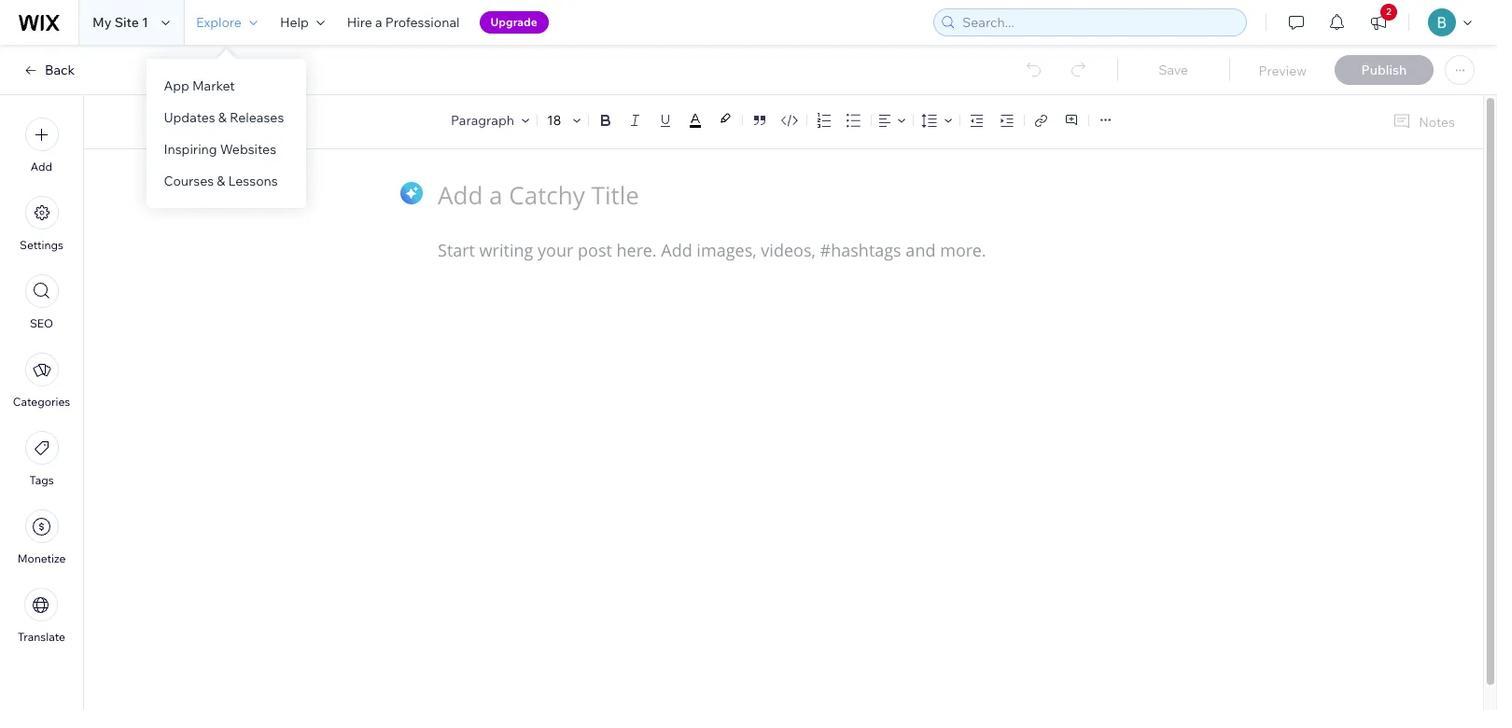 Task type: describe. For each thing, give the bounding box(es) containing it.
categories button
[[13, 353, 70, 409]]

app
[[164, 77, 189, 94]]

notes
[[1419, 113, 1455, 130]]

add
[[31, 160, 52, 174]]

paragraph
[[451, 112, 514, 129]]

explore
[[196, 14, 242, 31]]

add button
[[25, 118, 58, 174]]

settings
[[20, 238, 63, 252]]

market
[[192, 77, 235, 94]]

2 button
[[1358, 0, 1399, 45]]

websites
[[220, 141, 276, 158]]

updates
[[164, 109, 215, 126]]

back button
[[22, 62, 75, 78]]

notes button
[[1386, 109, 1461, 134]]

& for courses
[[217, 173, 225, 190]]

hire a professional link
[[336, 0, 471, 45]]

settings button
[[20, 196, 63, 252]]

inspiring websites
[[164, 141, 276, 158]]

seo button
[[25, 274, 58, 330]]

Font Size field
[[545, 111, 566, 130]]

monetize
[[17, 552, 66, 566]]

menu containing add
[[0, 106, 83, 655]]

releases
[[230, 109, 284, 126]]

tags button
[[25, 431, 58, 487]]

inspiring
[[164, 141, 217, 158]]

updates & releases link
[[147, 102, 306, 133]]

monetize button
[[17, 510, 66, 566]]

translate
[[18, 630, 65, 644]]

upgrade
[[491, 15, 538, 29]]



Task type: vqa. For each thing, say whether or not it's contained in the screenshot.
menu containing Add
yes



Task type: locate. For each thing, give the bounding box(es) containing it.
back
[[45, 62, 75, 78]]

updates & releases
[[164, 109, 284, 126]]

1 vertical spatial &
[[217, 173, 225, 190]]

&
[[218, 109, 227, 126], [217, 173, 225, 190]]

categories
[[13, 395, 70, 409]]

hire
[[347, 14, 372, 31]]

my site 1
[[92, 14, 148, 31]]

professional
[[385, 14, 460, 31]]

seo
[[30, 316, 53, 330]]

menu
[[0, 106, 83, 655]]

a
[[375, 14, 382, 31]]

inspiring websites link
[[147, 133, 306, 165]]

app market link
[[147, 70, 306, 102]]

& up inspiring websites
[[218, 109, 227, 126]]

paragraph button
[[447, 107, 533, 133]]

2
[[1386, 6, 1392, 18]]

tags
[[29, 473, 54, 487]]

app market
[[164, 77, 235, 94]]

Add a Catchy Title text field
[[438, 179, 1109, 211]]

hire a professional
[[347, 14, 460, 31]]

courses
[[164, 173, 214, 190]]

1
[[142, 14, 148, 31]]

& for updates
[[218, 109, 227, 126]]

my
[[92, 14, 112, 31]]

courses & lessons
[[164, 173, 278, 190]]

courses & lessons link
[[147, 165, 306, 197]]

translate button
[[18, 588, 65, 644]]

help button
[[269, 0, 336, 45]]

0 vertical spatial &
[[218, 109, 227, 126]]

upgrade button
[[479, 11, 549, 34]]

site
[[114, 14, 139, 31]]

help
[[280, 14, 309, 31]]

& down inspiring websites
[[217, 173, 225, 190]]

Search... field
[[957, 9, 1241, 35]]

lessons
[[228, 173, 278, 190]]



